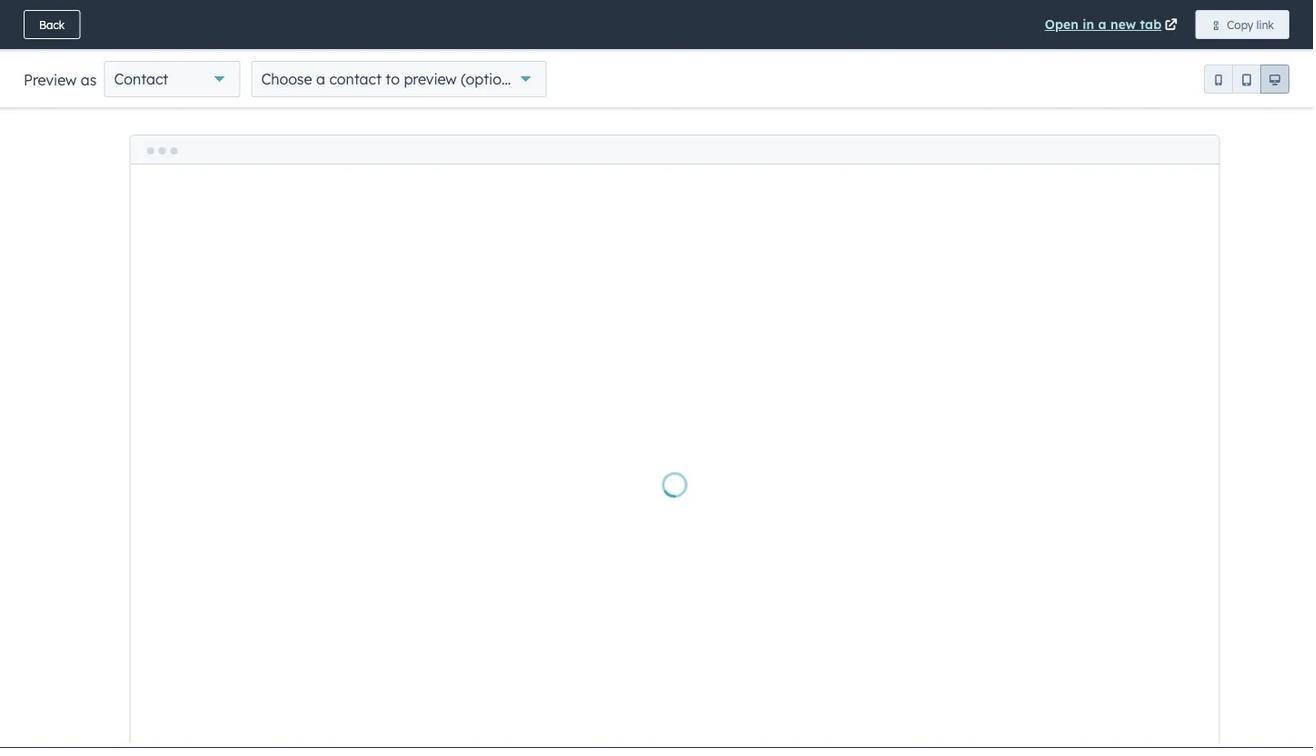 Task type: describe. For each thing, give the bounding box(es) containing it.
open in a new tab link
[[1045, 14, 1181, 35]]

choose
[[261, 70, 312, 88]]

as
[[81, 71, 97, 89]]

back
[[39, 18, 65, 31]]

paragraph
[[84, 454, 138, 468]]

basic inside basic content navigation
[[132, 114, 161, 127]]

heading
[[69, 332, 122, 348]]

back button
[[24, 10, 80, 39]]

in
[[1083, 16, 1095, 32]]

publish button
[[1205, 11, 1273, 40]]

settings
[[1174, 65, 1223, 81]]

exit link
[[9, 11, 59, 40]]

0 horizontal spatial basic
[[65, 143, 114, 165]]

preview
[[404, 70, 457, 88]]

basic content navigation
[[47, 97, 393, 130]]

to
[[386, 70, 400, 88]]

publish group
[[1205, 11, 1296, 40]]

content tab list
[[47, 179, 393, 224]]

1 vertical spatial content
[[120, 143, 191, 165]]

new
[[1111, 16, 1137, 32]]

text
[[126, 332, 152, 348]]

a inside popup button
[[316, 70, 325, 88]]

publish
[[1221, 19, 1257, 32]]

preview for preview
[[1139, 19, 1179, 32]]

tab
[[1141, 16, 1162, 32]]

(optional)
[[461, 70, 528, 88]]

content inside navigation
[[165, 114, 208, 127]]

content inside 'tab list'
[[120, 193, 169, 209]]

choose a contact to preview (optional) button
[[251, 61, 547, 97]]

autosaved
[[1046, 17, 1113, 33]]

preview for preview as
[[24, 71, 77, 89]]

open in a new tab
[[1045, 16, 1162, 32]]

2
[[1293, 5, 1298, 17]]

contact button
[[104, 61, 240, 97]]

link opens in a new window image
[[1165, 20, 1178, 32]]

link opens in a new window image
[[1165, 20, 1178, 32]]

preview button
[[1124, 11, 1194, 40]]



Task type: locate. For each thing, give the bounding box(es) containing it.
choose a contact to preview (optional)
[[261, 70, 528, 88]]

preview as
[[24, 71, 97, 89]]

contact
[[329, 70, 382, 88]]

preview
[[1139, 19, 1179, 32], [24, 71, 77, 89]]

chat
[[1214, 702, 1243, 718]]

preview inside preview button
[[1139, 19, 1179, 32]]

a
[[1099, 16, 1107, 32], [316, 70, 325, 88]]

content link
[[47, 179, 220, 223]]

preview right new
[[1139, 19, 1179, 32]]

preview left as
[[24, 71, 77, 89]]

1 vertical spatial basic
[[65, 143, 114, 165]]

copy link
[[1228, 18, 1275, 31]]

1 horizontal spatial basic
[[132, 114, 161, 127]]

0 vertical spatial a
[[1099, 16, 1107, 32]]

basic
[[132, 114, 161, 127], [65, 143, 114, 165]]

content
[[165, 114, 208, 127], [120, 143, 191, 165], [120, 193, 169, 209]]

Main Forms of Contact text field
[[69, 355, 371, 393]]

basic content down contact popup button at the top left of page
[[132, 114, 208, 127]]

copy
[[1228, 18, 1254, 31]]

0 horizontal spatial a
[[316, 70, 325, 88]]

settings button
[[1148, 58, 1231, 89]]

0 vertical spatial preview
[[1139, 19, 1179, 32]]

a right choose
[[316, 70, 325, 88]]

basic content
[[132, 114, 208, 127], [65, 143, 191, 165]]

open
[[1045, 16, 1079, 32]]

group
[[616, 58, 688, 89], [1238, 58, 1296, 89], [1205, 65, 1290, 94]]

basic content button
[[114, 114, 208, 127]]

autosaved button
[[1046, 15, 1113, 36]]

0 horizontal spatial preview
[[24, 71, 77, 89]]

basic content inside basic content navigation
[[132, 114, 208, 127]]

paragraph button
[[77, 446, 159, 475]]

1 vertical spatial a
[[316, 70, 325, 88]]

link
[[1257, 18, 1275, 31]]

copy link button
[[1196, 10, 1290, 39]]

2 vertical spatial content
[[120, 193, 169, 209]]

basic down contact
[[132, 114, 161, 127]]

a right in
[[1099, 16, 1107, 32]]

0 vertical spatial basic content
[[132, 114, 208, 127]]

1 horizontal spatial a
[[1099, 16, 1107, 32]]

contact
[[114, 70, 168, 88]]

basic content down basic content button
[[65, 143, 191, 165]]

1 horizontal spatial preview
[[1139, 19, 1179, 32]]

paragraph application
[[69, 438, 455, 748]]

Contact text field
[[69, 272, 371, 310]]

0 vertical spatial content
[[165, 114, 208, 127]]

1 vertical spatial basic content
[[65, 143, 191, 165]]

1 vertical spatial preview
[[24, 71, 77, 89]]

heading text
[[69, 332, 152, 348]]

0 vertical spatial basic
[[132, 114, 161, 127]]

exit
[[25, 19, 44, 32]]

basic up content link
[[65, 143, 114, 165]]



Task type: vqa. For each thing, say whether or not it's contained in the screenshot.
to
yes



